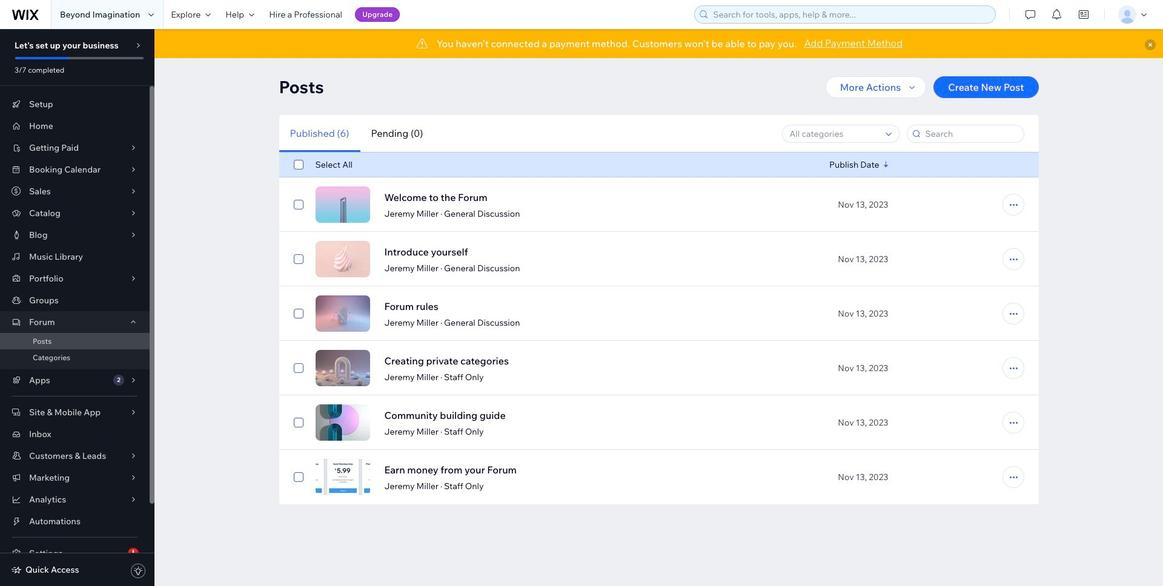 Task type: locate. For each thing, give the bounding box(es) containing it.
All categories field
[[786, 125, 882, 142]]

None checkbox
[[294, 158, 303, 172], [294, 470, 303, 485], [294, 158, 303, 172], [294, 470, 303, 485]]

tab list
[[279, 115, 434, 152]]

alert
[[155, 29, 1164, 58]]

Search field
[[922, 125, 1020, 142]]

sidebar element
[[0, 29, 155, 587]]

None checkbox
[[294, 198, 303, 212], [294, 252, 303, 267], [294, 307, 303, 321], [294, 361, 303, 376], [294, 416, 303, 430], [294, 198, 303, 212], [294, 252, 303, 267], [294, 307, 303, 321], [294, 361, 303, 376], [294, 416, 303, 430]]



Task type: vqa. For each thing, say whether or not it's contained in the screenshot.
"a" inside the Wix Countdown Clock Add a Countdown Clock to your site in minutes!
no



Task type: describe. For each thing, give the bounding box(es) containing it.
Search for tools, apps, help & more... field
[[710, 6, 992, 23]]



